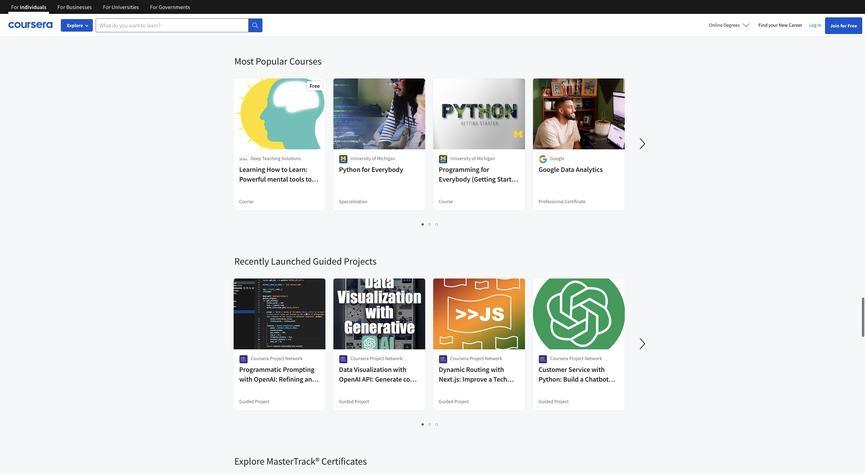 Task type: vqa. For each thing, say whether or not it's contained in the screenshot.
Guided Project associated with Data Visualization with OpenAI API: Generate code with GenAI
yes



Task type: describe. For each thing, give the bounding box(es) containing it.
programming for everybody (getting started with python)
[[439, 165, 519, 193]]

python
[[339, 165, 361, 174]]

filtering
[[239, 385, 264, 394]]

google image
[[539, 155, 548, 164]]

network for routing
[[485, 356, 503, 362]]

analytics
[[576, 165, 603, 174]]

degrees
[[724, 22, 740, 28]]

network for visualization
[[385, 356, 403, 362]]

google data analytics
[[539, 165, 603, 174]]

refining
[[279, 375, 303, 384]]

individuals
[[20, 3, 46, 10]]

find your new career
[[759, 22, 803, 28]]

started
[[497, 175, 519, 184]]

guided project for data visualization with openai api: generate code with genai
[[339, 399, 369, 405]]

learning
[[239, 165, 265, 174]]

coursera project network image for data visualization with openai api: generate code with genai
[[339, 356, 348, 364]]

in
[[818, 22, 822, 28]]

join
[[831, 23, 840, 29]]

learn:
[[289, 165, 308, 174]]

1 for recently launched guided projects
[[422, 422, 425, 428]]

learning how to learn: powerful mental tools to help you master tough subjects
[[239, 165, 312, 203]]

1 button for most popular courses
[[420, 221, 427, 229]]

guided left projects
[[313, 255, 342, 268]]

project down genai
[[355, 399, 369, 405]]

data inside most popular courses carousel element
[[561, 165, 575, 174]]

with for programmatic prompting with openai: refining and filtering
[[239, 375, 253, 384]]

build
[[564, 375, 579, 384]]

guided for dynamic routing with next.js: improve a tech news website
[[439, 399, 454, 405]]

coursera project network for visualization
[[351, 356, 403, 362]]

coursera image
[[8, 20, 53, 31]]

visualization
[[354, 366, 392, 374]]

and
[[305, 375, 316, 384]]

explore for explore mastertrack® certificates
[[234, 456, 265, 468]]

1 horizontal spatial free
[[848, 23, 858, 29]]

tech
[[494, 375, 507, 384]]

find
[[759, 22, 768, 28]]

for businesses
[[58, 3, 92, 10]]

most popular courses carousel element
[[231, 34, 866, 234]]

for for programming
[[481, 165, 490, 174]]

mastertrack®
[[267, 456, 320, 468]]

subjects
[[239, 194, 264, 203]]

2 for recently launched guided projects
[[429, 422, 432, 428]]

What do you want to learn? text field
[[96, 18, 249, 32]]

join for free
[[831, 23, 858, 29]]

next slide image for most popular courses
[[635, 136, 651, 152]]

help
[[239, 185, 252, 193]]

log in link
[[806, 21, 825, 29]]

new
[[779, 22, 788, 28]]

python:
[[539, 375, 562, 384]]

next slide image for recently launched guided projects
[[635, 336, 651, 353]]

deep teaching solutions image
[[239, 155, 248, 164]]

join for free link
[[825, 17, 863, 34]]

governments
[[159, 3, 190, 10]]

3 button for most popular courses
[[434, 221, 441, 229]]

next.js:
[[439, 375, 461, 384]]

using
[[539, 385, 555, 394]]

certificate
[[565, 199, 586, 205]]

python)
[[454, 185, 477, 193]]

for governments
[[150, 3, 190, 10]]

code
[[403, 375, 418, 384]]

chatgpt
[[556, 385, 582, 394]]

explore for explore
[[67, 22, 83, 29]]

with for customer service with python:  build a chatbot using chatgpt
[[592, 366, 605, 374]]

genai
[[354, 385, 371, 394]]

network for prompting
[[285, 356, 303, 362]]

university of michigan image for programming for everybody (getting started with python)
[[439, 155, 448, 164]]

how
[[267, 165, 280, 174]]

guided project for customer service with python:  build a chatbot using chatgpt
[[539, 399, 569, 405]]

for for individuals
[[11, 3, 19, 10]]

find your new career link
[[756, 21, 806, 30]]

customer
[[539, 366, 568, 374]]

course for learning how to learn: powerful mental tools to help you master tough subjects
[[239, 199, 254, 205]]

project up routing
[[470, 356, 484, 362]]

solutions
[[282, 156, 301, 162]]

2 button for most popular courses
[[427, 221, 434, 229]]

of for python
[[372, 156, 376, 162]]

project up the service
[[570, 356, 584, 362]]

university for programming
[[451, 156, 471, 162]]

list inside software engineering skills carousel element
[[234, 20, 626, 28]]

projects
[[344, 255, 377, 268]]

free inside most popular courses carousel element
[[310, 82, 320, 89]]

university for python
[[351, 156, 371, 162]]

for individuals
[[11, 3, 46, 10]]

coursera for customer
[[550, 356, 569, 362]]

1 for most popular courses
[[422, 221, 425, 228]]

a for improve
[[489, 375, 492, 384]]

banner navigation
[[6, 0, 196, 14]]

software engineering skills carousel element
[[0, 0, 631, 34]]

recently launched guided projects carousel element
[[231, 234, 866, 435]]

mental
[[267, 175, 288, 184]]

programming
[[439, 165, 480, 174]]

powerful
[[239, 175, 266, 184]]

2 button for recently launched guided projects
[[427, 421, 434, 429]]

with for dynamic routing with next.js: improve a tech news website
[[491, 366, 504, 374]]

coursera project network for routing
[[451, 356, 503, 362]]

deep teaching solutions
[[251, 156, 301, 162]]

log in
[[810, 22, 822, 28]]

list for most popular courses
[[234, 221, 626, 229]]

certificates
[[322, 456, 367, 468]]

openai:
[[254, 375, 278, 384]]

tough
[[288, 185, 306, 193]]

dynamic routing with next.js: improve a tech news website
[[439, 366, 507, 394]]

prompting
[[283, 366, 315, 374]]

professional
[[539, 199, 564, 205]]

with for data visualization with openai api: generate code with genai
[[393, 366, 407, 374]]

deep
[[251, 156, 261, 162]]

data visualization with openai api: generate code with genai
[[339, 366, 418, 394]]



Task type: locate. For each thing, give the bounding box(es) containing it.
with left python)
[[439, 185, 452, 193]]

1 vertical spatial 1 button
[[420, 421, 427, 429]]

log
[[810, 22, 817, 28]]

for inside the join for free link
[[841, 23, 847, 29]]

1 university of michigan image from the left
[[339, 155, 348, 164]]

for up (getting
[[481, 165, 490, 174]]

project down chatgpt
[[555, 399, 569, 405]]

1 vertical spatial 2
[[429, 422, 432, 428]]

most popular courses
[[234, 55, 322, 67]]

guided
[[313, 255, 342, 268], [239, 399, 254, 405], [339, 399, 354, 405], [439, 399, 454, 405], [539, 399, 554, 405]]

with down openai
[[339, 385, 352, 394]]

1 coursera project network image from the left
[[339, 356, 348, 364]]

universities
[[112, 3, 139, 10]]

coursera project network for service
[[550, 356, 602, 362]]

0 horizontal spatial of
[[372, 156, 376, 162]]

1 horizontal spatial university of michigan
[[451, 156, 495, 162]]

everybody
[[372, 165, 403, 174], [439, 175, 471, 184]]

0 vertical spatial google
[[550, 156, 565, 162]]

guided for customer service with python:  build a chatbot using chatgpt
[[539, 399, 554, 405]]

project up programmatic
[[270, 356, 285, 362]]

website
[[457, 385, 480, 394]]

tools
[[290, 175, 304, 184]]

google
[[550, 156, 565, 162], [539, 165, 560, 174]]

4 coursera from the left
[[550, 356, 569, 362]]

3 list from the top
[[234, 421, 626, 429]]

2 horizontal spatial for
[[841, 23, 847, 29]]

programmatic
[[239, 366, 282, 374]]

3
[[436, 221, 439, 228], [436, 422, 439, 428]]

list inside most popular courses carousel element
[[234, 221, 626, 229]]

1 vertical spatial list
[[234, 221, 626, 229]]

university of michigan for programming
[[451, 156, 495, 162]]

explore
[[67, 22, 83, 29], [234, 456, 265, 468]]

0 vertical spatial 3 button
[[434, 221, 441, 229]]

for left universities on the left
[[103, 3, 111, 10]]

2 coursera project network image from the left
[[439, 356, 448, 364]]

career
[[789, 22, 803, 28]]

3 button for recently launched guided projects
[[434, 421, 441, 429]]

2 list from the top
[[234, 221, 626, 229]]

1 1 from the top
[[422, 221, 425, 228]]

1 horizontal spatial of
[[472, 156, 476, 162]]

google for google
[[550, 156, 565, 162]]

university of michigan
[[351, 156, 396, 162], [451, 156, 495, 162]]

1 network from the left
[[285, 356, 303, 362]]

(getting
[[472, 175, 496, 184]]

list
[[234, 20, 626, 28], [234, 221, 626, 229], [234, 421, 626, 429]]

university of michigan image for python for everybody
[[339, 155, 348, 164]]

for for universities
[[103, 3, 111, 10]]

1 horizontal spatial a
[[580, 375, 584, 384]]

data left analytics
[[561, 165, 575, 174]]

1 vertical spatial explore
[[234, 456, 265, 468]]

1 a from the left
[[489, 375, 492, 384]]

a for build
[[580, 375, 584, 384]]

1 university of michigan from the left
[[351, 156, 396, 162]]

2 guided project from the left
[[339, 399, 369, 405]]

explore mastertrack® certificates
[[234, 456, 367, 468]]

1 horizontal spatial coursera project network image
[[539, 356, 548, 364]]

3 inside most popular courses carousel element
[[436, 221, 439, 228]]

a inside customer service with python:  build a chatbot using chatgpt
[[580, 375, 584, 384]]

2 michigan from the left
[[477, 156, 495, 162]]

1 university from the left
[[351, 156, 371, 162]]

3 coursera project network from the left
[[451, 356, 503, 362]]

2 for most popular courses
[[429, 221, 432, 228]]

2 coursera from the left
[[351, 356, 369, 362]]

university
[[351, 156, 371, 162], [451, 156, 471, 162]]

0 horizontal spatial michigan
[[377, 156, 396, 162]]

1 vertical spatial to
[[306, 175, 312, 184]]

coursera project network for prompting
[[251, 356, 303, 362]]

1 vertical spatial data
[[339, 366, 353, 374]]

of up 'programming'
[[472, 156, 476, 162]]

explore button
[[61, 19, 93, 32]]

1 michigan from the left
[[377, 156, 396, 162]]

of
[[372, 156, 376, 162], [472, 156, 476, 162]]

for right join
[[841, 23, 847, 29]]

coursera for data
[[351, 356, 369, 362]]

generate
[[375, 375, 402, 384]]

google for google data analytics
[[539, 165, 560, 174]]

0 vertical spatial 3
[[436, 221, 439, 228]]

course for programming for everybody (getting started with python)
[[439, 199, 453, 205]]

coursera project network image up openai
[[339, 356, 348, 364]]

project
[[270, 356, 285, 362], [370, 356, 384, 362], [470, 356, 484, 362], [570, 356, 584, 362], [255, 399, 269, 405], [355, 399, 369, 405], [455, 399, 469, 405], [555, 399, 569, 405]]

1 vertical spatial next slide image
[[635, 336, 651, 353]]

0 horizontal spatial data
[[339, 366, 353, 374]]

2 course from the left
[[439, 199, 453, 205]]

4 guided project from the left
[[539, 399, 569, 405]]

service
[[569, 366, 590, 374]]

with up tech
[[491, 366, 504, 374]]

list inside recently launched guided projects carousel element
[[234, 421, 626, 429]]

guided project down "news"
[[439, 399, 469, 405]]

michigan up (getting
[[477, 156, 495, 162]]

coursera project network
[[251, 356, 303, 362], [351, 356, 403, 362], [451, 356, 503, 362], [550, 356, 602, 362]]

routing
[[466, 366, 490, 374]]

to right tools
[[306, 175, 312, 184]]

to right how
[[282, 165, 288, 174]]

master
[[266, 185, 287, 193]]

with up code
[[393, 366, 407, 374]]

for for python
[[362, 165, 370, 174]]

for left individuals
[[11, 3, 19, 10]]

1 horizontal spatial coursera project network image
[[439, 356, 448, 364]]

1 coursera project network from the left
[[251, 356, 303, 362]]

2 2 from the top
[[429, 422, 432, 428]]

1 next slide image from the top
[[635, 136, 651, 152]]

coursera project network up the service
[[550, 356, 602, 362]]

guided for programmatic prompting with openai: refining and filtering
[[239, 399, 254, 405]]

3 network from the left
[[485, 356, 503, 362]]

coursera up visualization
[[351, 356, 369, 362]]

0 horizontal spatial for
[[362, 165, 370, 174]]

1 2 button from the top
[[427, 221, 434, 229]]

1 horizontal spatial michigan
[[477, 156, 495, 162]]

2 coursera project network image from the left
[[539, 356, 548, 364]]

0 horizontal spatial everybody
[[372, 165, 403, 174]]

coursera
[[251, 356, 269, 362], [351, 356, 369, 362], [451, 356, 469, 362], [550, 356, 569, 362]]

google right google image
[[550, 156, 565, 162]]

1 horizontal spatial to
[[306, 175, 312, 184]]

openai
[[339, 375, 361, 384]]

michigan for programming
[[477, 156, 495, 162]]

michigan up python for everybody
[[377, 156, 396, 162]]

1 for from the left
[[11, 3, 19, 10]]

3 button
[[434, 221, 441, 229], [434, 421, 441, 429]]

free down courses
[[310, 82, 320, 89]]

2 network from the left
[[385, 356, 403, 362]]

0 horizontal spatial coursera project network image
[[339, 356, 348, 364]]

for inside the programming for everybody (getting started with python)
[[481, 165, 490, 174]]

3 for from the left
[[103, 3, 111, 10]]

0 horizontal spatial university of michigan
[[351, 156, 396, 162]]

3 coursera from the left
[[451, 356, 469, 362]]

your
[[769, 22, 778, 28]]

1 horizontal spatial data
[[561, 165, 575, 174]]

2 3 from the top
[[436, 422, 439, 428]]

coursera project network image for dynamic routing with next.js: improve a tech news website
[[439, 356, 448, 364]]

1 button
[[420, 221, 427, 229], [420, 421, 427, 429]]

2 university from the left
[[451, 156, 471, 162]]

1 3 from the top
[[436, 221, 439, 228]]

2 button inside most popular courses carousel element
[[427, 221, 434, 229]]

2 inside most popular courses carousel element
[[429, 221, 432, 228]]

everybody inside the programming for everybody (getting started with python)
[[439, 175, 471, 184]]

1 vertical spatial 2 button
[[427, 421, 434, 429]]

0 vertical spatial 1
[[422, 221, 425, 228]]

1 course from the left
[[239, 199, 254, 205]]

specialization
[[339, 199, 368, 205]]

teaching
[[262, 156, 281, 162]]

1 horizontal spatial for
[[481, 165, 490, 174]]

course
[[239, 199, 254, 205], [439, 199, 453, 205]]

2 next slide image from the top
[[635, 336, 651, 353]]

3 button inside recently launched guided projects carousel element
[[434, 421, 441, 429]]

1 guided project from the left
[[239, 399, 269, 405]]

4 coursera project network from the left
[[550, 356, 602, 362]]

1 vertical spatial free
[[310, 82, 320, 89]]

1 button for recently launched guided projects
[[420, 421, 427, 429]]

0 horizontal spatial to
[[282, 165, 288, 174]]

2 vertical spatial list
[[234, 421, 626, 429]]

None search field
[[96, 18, 263, 32]]

customer service with python:  build a chatbot using chatgpt
[[539, 366, 609, 394]]

with up the chatbot
[[592, 366, 605, 374]]

coursera project network up programmatic
[[251, 356, 303, 362]]

google down google image
[[539, 165, 560, 174]]

2
[[429, 221, 432, 228], [429, 422, 432, 428]]

1 2 from the top
[[429, 221, 432, 228]]

1 vertical spatial 1
[[422, 422, 425, 428]]

0 horizontal spatial explore
[[67, 22, 83, 29]]

1 list from the top
[[234, 20, 626, 28]]

1 coursera from the left
[[251, 356, 269, 362]]

free right join
[[848, 23, 858, 29]]

businesses
[[66, 3, 92, 10]]

a down the service
[[580, 375, 584, 384]]

1 of from the left
[[372, 156, 376, 162]]

data inside data visualization with openai api: generate code with genai
[[339, 366, 353, 374]]

1 horizontal spatial university
[[451, 156, 471, 162]]

with inside programmatic prompting with openai: refining and filtering
[[239, 375, 253, 384]]

2 for from the left
[[58, 3, 65, 10]]

news
[[439, 385, 455, 394]]

everybody for python for everybody
[[372, 165, 403, 174]]

2 a from the left
[[580, 375, 584, 384]]

recently launched guided projects
[[234, 255, 377, 268]]

university of michigan up python for everybody
[[351, 156, 396, 162]]

2 button inside recently launched guided projects carousel element
[[427, 421, 434, 429]]

michigan
[[377, 156, 396, 162], [477, 156, 495, 162]]

with inside customer service with python:  build a chatbot using chatgpt
[[592, 366, 605, 374]]

chatbot
[[585, 375, 609, 384]]

university of michigan image
[[339, 155, 348, 164], [439, 155, 448, 164]]

0 horizontal spatial free
[[310, 82, 320, 89]]

0 vertical spatial list
[[234, 20, 626, 28]]

0 horizontal spatial university of michigan image
[[339, 155, 348, 164]]

improve
[[463, 375, 487, 384]]

2 university of michigan image from the left
[[439, 155, 448, 164]]

1 3 button from the top
[[434, 221, 441, 229]]

popular
[[256, 55, 288, 67]]

university of michigan image up python
[[339, 155, 348, 164]]

0 vertical spatial 2
[[429, 221, 432, 228]]

project down filtering
[[255, 399, 269, 405]]

1 coursera project network image from the left
[[239, 356, 248, 364]]

university up 'programming'
[[451, 156, 471, 162]]

for
[[841, 23, 847, 29], [362, 165, 370, 174], [481, 165, 490, 174]]

of for programming
[[472, 156, 476, 162]]

for right python
[[362, 165, 370, 174]]

recently
[[234, 255, 269, 268]]

guided down "news"
[[439, 399, 454, 405]]

for left the businesses
[[58, 3, 65, 10]]

free
[[848, 23, 858, 29], [310, 82, 320, 89]]

dynamic
[[439, 366, 465, 374]]

explore inside 'popup button'
[[67, 22, 83, 29]]

1 horizontal spatial everybody
[[439, 175, 471, 184]]

1 button inside recently launched guided projects carousel element
[[420, 421, 427, 429]]

1 vertical spatial 3
[[436, 422, 439, 428]]

university of michigan image up 'programming'
[[439, 155, 448, 164]]

michigan for python
[[377, 156, 396, 162]]

guided down the using
[[539, 399, 554, 405]]

for for join
[[841, 23, 847, 29]]

4 for from the left
[[150, 3, 158, 10]]

data up openai
[[339, 366, 353, 374]]

0 vertical spatial free
[[848, 23, 858, 29]]

with up filtering
[[239, 375, 253, 384]]

of up python for everybody
[[372, 156, 376, 162]]

guided project down genai
[[339, 399, 369, 405]]

network up generate
[[385, 356, 403, 362]]

list for recently launched guided projects
[[234, 421, 626, 429]]

guided project
[[239, 399, 269, 405], [339, 399, 369, 405], [439, 399, 469, 405], [539, 399, 569, 405]]

4 network from the left
[[585, 356, 602, 362]]

2 2 button from the top
[[427, 421, 434, 429]]

1 inside recently launched guided projects carousel element
[[422, 422, 425, 428]]

1 1 button from the top
[[420, 221, 427, 229]]

guided project for programmatic prompting with openai: refining and filtering
[[239, 399, 269, 405]]

coursera project network up visualization
[[351, 356, 403, 362]]

2 1 button from the top
[[420, 421, 427, 429]]

3 for most popular courses
[[436, 221, 439, 228]]

python for everybody
[[339, 165, 403, 174]]

next slide image
[[635, 136, 651, 152], [635, 336, 651, 353]]

guided project down filtering
[[239, 399, 269, 405]]

a left tech
[[489, 375, 492, 384]]

coursera project network image
[[339, 356, 348, 364], [439, 356, 448, 364]]

0 horizontal spatial coursera project network image
[[239, 356, 248, 364]]

guided project down the using
[[539, 399, 569, 405]]

online degrees button
[[704, 17, 756, 33]]

1 vertical spatial everybody
[[439, 175, 471, 184]]

university up python for everybody
[[351, 156, 371, 162]]

coursera project network image
[[239, 356, 248, 364], [539, 356, 548, 364]]

1 inside most popular courses carousel element
[[422, 221, 425, 228]]

coursera project network up routing
[[451, 356, 503, 362]]

0 vertical spatial everybody
[[372, 165, 403, 174]]

for universities
[[103, 3, 139, 10]]

0 vertical spatial to
[[282, 165, 288, 174]]

coursera project network image up programmatic
[[239, 356, 248, 364]]

1 horizontal spatial explore
[[234, 456, 265, 468]]

2 3 button from the top
[[434, 421, 441, 429]]

0 horizontal spatial course
[[239, 199, 254, 205]]

coursera up customer
[[550, 356, 569, 362]]

with
[[439, 185, 452, 193], [393, 366, 407, 374], [491, 366, 504, 374], [592, 366, 605, 374], [239, 375, 253, 384], [339, 385, 352, 394]]

everybody for programming for everybody (getting started with python)
[[439, 175, 471, 184]]

coursera project network image up customer
[[539, 356, 548, 364]]

api:
[[362, 375, 374, 384]]

most
[[234, 55, 254, 67]]

a inside dynamic routing with next.js: improve a tech news website
[[489, 375, 492, 384]]

a
[[489, 375, 492, 384], [580, 375, 584, 384]]

university of michigan for python
[[351, 156, 396, 162]]

project up visualization
[[370, 356, 384, 362]]

1 button inside most popular courses carousel element
[[420, 221, 427, 229]]

with inside dynamic routing with next.js: improve a tech news website
[[491, 366, 504, 374]]

university of michigan up 'programming'
[[451, 156, 495, 162]]

network up routing
[[485, 356, 503, 362]]

network up prompting at the bottom left of the page
[[285, 356, 303, 362]]

1 horizontal spatial course
[[439, 199, 453, 205]]

0 vertical spatial 1 button
[[420, 221, 427, 229]]

online degrees
[[710, 22, 740, 28]]

coursera project network image for customer service with python:  build a chatbot using chatgpt
[[539, 356, 548, 364]]

courses
[[290, 55, 322, 67]]

2 1 from the top
[[422, 422, 425, 428]]

coursera for programmatic
[[251, 356, 269, 362]]

programmatic prompting with openai: refining and filtering
[[239, 366, 316, 394]]

0 vertical spatial 2 button
[[427, 221, 434, 229]]

1 vertical spatial google
[[539, 165, 560, 174]]

0 vertical spatial explore
[[67, 22, 83, 29]]

professional certificate
[[539, 199, 586, 205]]

online
[[710, 22, 723, 28]]

for for businesses
[[58, 3, 65, 10]]

2 of from the left
[[472, 156, 476, 162]]

1 vertical spatial 3 button
[[434, 421, 441, 429]]

0 vertical spatial next slide image
[[635, 136, 651, 152]]

2 button
[[427, 221, 434, 229], [427, 421, 434, 429]]

guided down genai
[[339, 399, 354, 405]]

you
[[254, 185, 265, 193]]

guided down filtering
[[239, 399, 254, 405]]

coursera project network image for programmatic prompting with openai: refining and filtering
[[239, 356, 248, 364]]

3 for recently launched guided projects
[[436, 422, 439, 428]]

network for service
[[585, 356, 602, 362]]

2 university of michigan from the left
[[451, 156, 495, 162]]

coursera up programmatic
[[251, 356, 269, 362]]

coursera up dynamic at the right bottom of page
[[451, 356, 469, 362]]

guided project for dynamic routing with next.js: improve a tech news website
[[439, 399, 469, 405]]

data
[[561, 165, 575, 174], [339, 366, 353, 374]]

1 horizontal spatial university of michigan image
[[439, 155, 448, 164]]

coursera for dynamic
[[451, 356, 469, 362]]

network up the service
[[585, 356, 602, 362]]

0 horizontal spatial university
[[351, 156, 371, 162]]

guided for data visualization with openai api: generate code with genai
[[339, 399, 354, 405]]

0 horizontal spatial a
[[489, 375, 492, 384]]

3 inside recently launched guided projects carousel element
[[436, 422, 439, 428]]

coursera project network image up dynamic at the right bottom of page
[[439, 356, 448, 364]]

0 vertical spatial data
[[561, 165, 575, 174]]

3 button inside most popular courses carousel element
[[434, 221, 441, 229]]

2 inside recently launched guided projects carousel element
[[429, 422, 432, 428]]

1
[[422, 221, 425, 228], [422, 422, 425, 428]]

3 guided project from the left
[[439, 399, 469, 405]]

project down website
[[455, 399, 469, 405]]

for for governments
[[150, 3, 158, 10]]

for left governments
[[150, 3, 158, 10]]

2 coursera project network from the left
[[351, 356, 403, 362]]

with inside the programming for everybody (getting started with python)
[[439, 185, 452, 193]]

launched
[[271, 255, 311, 268]]



